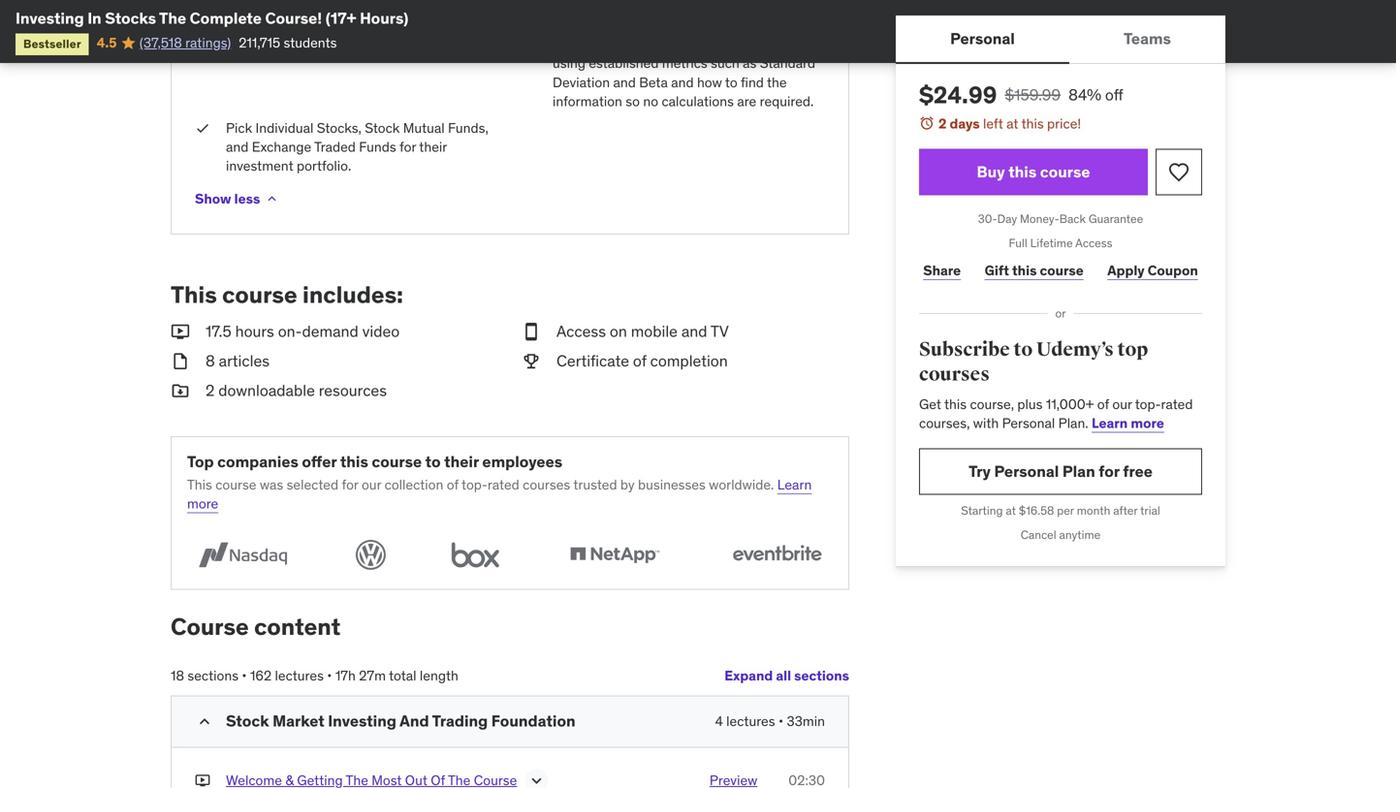 Task type: describe. For each thing, give the bounding box(es) containing it.
course down lifetime
[[1040, 262, 1084, 279]]

2 horizontal spatial for
[[1099, 461, 1120, 481]]

companies
[[217, 452, 299, 472]]

investment
[[226, 157, 293, 175]]

fund
[[757, 35, 788, 53]]

show lecture description image
[[527, 771, 546, 788]]

and down established
[[613, 73, 636, 91]]

0 vertical spatial at
[[1007, 115, 1019, 132]]

such inside place actual orders such as market orders, stops loss order, limit orders, etc...
[[345, 16, 374, 34]]

mutual inside the pick individual stocks, stock mutual funds, and exchange traded funds for their investment portfolio.
[[403, 119, 445, 137]]

2 downloadable resources
[[206, 380, 387, 400]]

course content
[[171, 612, 341, 642]]

order,
[[296, 35, 333, 53]]

2 for 2 days left at this price!
[[939, 115, 947, 132]]

wishlist image
[[1168, 161, 1191, 184]]

no
[[643, 92, 658, 110]]

17.5 hours on-demand video
[[206, 321, 400, 341]]

off
[[1105, 85, 1124, 105]]

plus
[[1018, 395, 1043, 413]]

articles
[[219, 351, 270, 371]]

1 horizontal spatial how
[[697, 73, 722, 91]]

xsmall image inside show less button
[[264, 191, 280, 207]]

2 for 2 downloadable resources
[[206, 380, 215, 400]]

2 vertical spatial personal
[[994, 461, 1059, 481]]

this course was selected for our collection of top-rated courses trusted by businesses worldwide.
[[187, 476, 774, 493]]

trial
[[1140, 503, 1161, 518]]

pick individual stocks, stock mutual funds, and exchange traded funds for their investment portfolio.
[[226, 119, 489, 175]]

stops
[[226, 35, 261, 53]]

$16.58
[[1019, 503, 1054, 518]]

alarm image
[[919, 115, 935, 131]]

xsmall image for pick
[[195, 119, 210, 138]]

share
[[923, 262, 961, 279]]

market inside place actual orders such as market orders, stops loss order, limit orders, etc...
[[394, 16, 437, 34]]

(etf)
[[791, 35, 823, 53]]

1 vertical spatial stock
[[226, 711, 269, 731]]

foundation
[[491, 711, 576, 731]]

1 vertical spatial their
[[444, 452, 479, 472]]

calculations
[[662, 92, 734, 110]]

hours
[[235, 321, 274, 341]]

$159.99
[[1005, 85, 1061, 105]]

all
[[776, 667, 791, 685]]

get this course, plus 11,000+ of our top-rated courses, with personal plan.
[[919, 395, 1193, 432]]

selected
[[287, 476, 338, 493]]

8 articles
[[206, 351, 270, 371]]

in
[[87, 8, 102, 28]]

gift this course link
[[981, 251, 1088, 290]]

0 horizontal spatial lectures
[[275, 667, 324, 685]]

the
[[767, 73, 787, 91]]

top- inside get this course, plus 11,000+ of our top-rated courses, with personal plan.
[[1135, 395, 1161, 413]]

0 horizontal spatial investing
[[16, 8, 84, 28]]

$24.99 $159.99 84% off
[[919, 80, 1124, 110]]

after
[[1113, 503, 1138, 518]]

teams
[[1124, 29, 1171, 48]]

more for subscribe to udemy's top courses
[[1131, 414, 1164, 432]]

etc...
[[418, 35, 447, 53]]

this right offer
[[340, 452, 368, 472]]

18
[[171, 667, 184, 685]]

apply coupon button
[[1104, 251, 1202, 290]]

nasdaq image
[[187, 537, 299, 574]]

this for this course includes:
[[171, 280, 217, 310]]

downloadable
[[218, 380, 315, 400]]

small image for 2
[[171, 380, 190, 402]]

businesses
[[638, 476, 706, 493]]

2 horizontal spatial or
[[1056, 306, 1066, 321]]

0 horizontal spatial access
[[557, 321, 606, 341]]

1 horizontal spatial investing
[[328, 711, 397, 731]]

1 vertical spatial our
[[362, 476, 381, 493]]

students
[[284, 34, 337, 51]]

beta
[[639, 73, 668, 91]]

learn more for subscribe to udemy's top courses
[[1092, 414, 1164, 432]]

top
[[1118, 338, 1148, 362]]

this for get
[[944, 395, 967, 413]]

are
[[737, 92, 757, 110]]

personal button
[[896, 16, 1069, 62]]

limit
[[336, 35, 367, 53]]

exchange inside the pick individual stocks, stock mutual funds, and exchange traded funds for their investment portfolio.
[[252, 138, 312, 156]]

try personal plan for free link
[[919, 448, 1202, 495]]

top companies offer this course to their employees
[[187, 452, 563, 472]]

as inside place actual orders such as market orders, stops loss order, limit orders, etc...
[[377, 16, 391, 34]]

course inside button
[[1040, 162, 1090, 182]]

of inside get this course, plus 11,000+ of our top-rated courses, with personal plan.
[[1097, 395, 1109, 413]]

money-
[[1020, 211, 1060, 227]]

buy this course button
[[919, 149, 1148, 195]]

subscribe to udemy's top courses
[[919, 338, 1148, 387]]

udemy's
[[1036, 338, 1114, 362]]

total
[[389, 667, 417, 685]]

access on mobile and tv
[[557, 321, 729, 341]]

course
[[171, 612, 249, 642]]

1 vertical spatial orders,
[[370, 35, 415, 53]]

tab list containing personal
[[896, 16, 1226, 64]]

place
[[226, 16, 260, 34]]

2 vertical spatial to
[[425, 452, 441, 472]]

funds
[[359, 138, 396, 156]]

buy this course
[[977, 162, 1090, 182]]

at inside 'starting at $16.58 per month after trial cancel anytime'
[[1006, 503, 1016, 518]]

small image for certificate of completion
[[522, 350, 541, 372]]

learn more link for top companies offer this course to their employees
[[187, 476, 812, 512]]

211,715 students
[[239, 34, 337, 51]]

sections inside dropdown button
[[794, 667, 849, 685]]

this for buy
[[1009, 162, 1037, 182]]

stocks
[[105, 8, 156, 28]]

per
[[1057, 503, 1074, 518]]

starting at $16.58 per month after trial cancel anytime
[[961, 503, 1161, 542]]

get
[[919, 395, 941, 413]]

gift this course
[[985, 262, 1084, 279]]

stock market investing and trading foundation
[[226, 711, 576, 731]]

personal inside get this course, plus 11,000+ of our top-rated courses, with personal plan.
[[1002, 414, 1055, 432]]

determine how risky or volatile a stock, mutual fund, or exchange traded fund (etf) using established metrics such as standard deviation and beta and how to find the information so no calculations are required.
[[553, 16, 823, 110]]

exchange inside 'determine how risky or volatile a stock, mutual fund, or exchange traded fund (etf) using established metrics such as standard deviation and beta and how to find the information so no calculations are required.'
[[650, 35, 710, 53]]

30-day money-back guarantee full lifetime access
[[978, 211, 1143, 251]]

courses inside subscribe to udemy's top courses
[[919, 363, 990, 387]]

162
[[250, 667, 272, 685]]

to inside subscribe to udemy's top courses
[[1014, 338, 1033, 362]]

employees
[[482, 452, 563, 472]]

lifetime
[[1030, 236, 1073, 251]]

1 vertical spatial rated
[[488, 476, 520, 493]]

2 sections from the left
[[188, 667, 239, 685]]

1 vertical spatial market
[[273, 711, 325, 731]]

coupon
[[1148, 262, 1198, 279]]

offer
[[302, 452, 337, 472]]

(37,518
[[140, 34, 182, 51]]

left
[[983, 115, 1003, 132]]

(17+
[[326, 8, 356, 28]]

tv
[[711, 321, 729, 341]]

xsmall image
[[195, 771, 210, 788]]

try personal plan for free
[[969, 461, 1153, 481]]



Task type: vqa. For each thing, say whether or not it's contained in the screenshot.
hours
yes



Task type: locate. For each thing, give the bounding box(es) containing it.
buy
[[977, 162, 1005, 182]]

1 horizontal spatial orders,
[[440, 16, 485, 34]]

0 vertical spatial such
[[345, 16, 374, 34]]

0 vertical spatial more
[[1131, 414, 1164, 432]]

0 horizontal spatial sections
[[188, 667, 239, 685]]

mutual left funds,
[[403, 119, 445, 137]]

collection
[[385, 476, 444, 493]]

course up collection
[[372, 452, 422, 472]]

to inside 'determine how risky or volatile a stock, mutual fund, or exchange traded fund (etf) using established metrics such as standard deviation and beta and how to find the information so no calculations are required.'
[[725, 73, 738, 91]]

1 vertical spatial how
[[697, 73, 722, 91]]

such inside 'determine how risky or volatile a stock, mutual fund, or exchange traded fund (etf) using established metrics such as standard deviation and beta and how to find the information so no calculations are required.'
[[711, 54, 740, 72]]

0 horizontal spatial 2
[[206, 380, 215, 400]]

more up free
[[1131, 414, 1164, 432]]

2 right alarm image
[[939, 115, 947, 132]]

pick
[[226, 119, 252, 137]]

xsmall image
[[195, 16, 210, 35], [195, 119, 210, 138], [264, 191, 280, 207]]

to left find
[[725, 73, 738, 91]]

of down access on mobile and tv
[[633, 351, 647, 371]]

0 horizontal spatial stock
[[226, 711, 269, 731]]

personal up $16.58
[[994, 461, 1059, 481]]

free
[[1123, 461, 1153, 481]]

small image left on
[[522, 321, 541, 343]]

access up 'certificate' in the top left of the page
[[557, 321, 606, 341]]

access down back
[[1076, 236, 1113, 251]]

cancel
[[1021, 527, 1057, 542]]

for down top companies offer this course to their employees on the left bottom of page
[[342, 476, 358, 493]]

rated inside get this course, plus 11,000+ of our top-rated courses, with personal plan.
[[1161, 395, 1193, 413]]

•
[[242, 667, 247, 685], [327, 667, 332, 685], [779, 713, 784, 730]]

investing
[[16, 8, 84, 28], [328, 711, 397, 731]]

deviation
[[553, 73, 610, 91]]

as inside 'determine how risky or volatile a stock, mutual fund, or exchange traded fund (etf) using established metrics such as standard deviation and beta and how to find the information so no calculations are required.'
[[743, 54, 757, 72]]

this
[[171, 280, 217, 310], [187, 476, 212, 493]]

30-
[[978, 211, 997, 227]]

of right the 11,000+
[[1097, 395, 1109, 413]]

1 vertical spatial courses
[[523, 476, 570, 493]]

this
[[1022, 115, 1044, 132], [1009, 162, 1037, 182], [1012, 262, 1037, 279], [944, 395, 967, 413], [340, 452, 368, 472]]

xsmall image for place
[[195, 16, 210, 35]]

this up courses,
[[944, 395, 967, 413]]

2 small image from the top
[[171, 380, 190, 402]]

and inside the pick individual stocks, stock mutual funds, and exchange traded funds for their investment portfolio.
[[226, 138, 249, 156]]

or up "udemy's"
[[1056, 306, 1066, 321]]

personal down plus
[[1002, 414, 1055, 432]]

mutual inside 'determine how risky or volatile a stock, mutual fund, or exchange traded fund (etf) using established metrics such as standard deviation and beta and how to find the information so no calculations are required.'
[[553, 35, 594, 53]]

complete
[[190, 8, 262, 28]]

0 vertical spatial learn more link
[[1092, 414, 1164, 432]]

to left "udemy's"
[[1014, 338, 1033, 362]]

using
[[553, 54, 586, 72]]

1 horizontal spatial 2
[[939, 115, 947, 132]]

on
[[610, 321, 627, 341]]

sections right the 18
[[188, 667, 239, 685]]

or
[[680, 16, 692, 34], [635, 35, 647, 53], [1056, 306, 1066, 321]]

0 vertical spatial learn more
[[1092, 414, 1164, 432]]

more for top companies offer this course to their employees
[[187, 495, 218, 512]]

• left 33min
[[779, 713, 784, 730]]

this right the buy in the right top of the page
[[1009, 162, 1037, 182]]

stock down 162
[[226, 711, 269, 731]]

0 vertical spatial or
[[680, 16, 692, 34]]

2 vertical spatial of
[[447, 476, 459, 493]]

exchange up metrics
[[650, 35, 710, 53]]

how up calculations
[[697, 73, 722, 91]]

small image for 8 articles
[[171, 350, 190, 372]]

• left the 17h 27m
[[327, 667, 332, 685]]

1 horizontal spatial learn more link
[[1092, 414, 1164, 432]]

xsmall image right less
[[264, 191, 280, 207]]

2 vertical spatial or
[[1056, 306, 1066, 321]]

so
[[626, 92, 640, 110]]

• for 18
[[242, 667, 247, 685]]

hours)
[[360, 8, 409, 28]]

1 small image from the top
[[171, 321, 190, 343]]

investing up "bestseller"
[[16, 8, 84, 28]]

this for gift
[[1012, 262, 1037, 279]]

1 horizontal spatial top-
[[1135, 395, 1161, 413]]

xsmall image right the
[[195, 16, 210, 35]]

0 horizontal spatial of
[[447, 476, 459, 493]]

orders, down hours)
[[370, 35, 415, 53]]

learn more link down 'employees'
[[187, 476, 812, 512]]

0 vertical spatial rated
[[1161, 395, 1193, 413]]

of right collection
[[447, 476, 459, 493]]

learn right 'worldwide.'
[[777, 476, 812, 493]]

length
[[420, 667, 459, 685]]

0 vertical spatial traded
[[713, 35, 754, 53]]

this down top
[[187, 476, 212, 493]]

0 vertical spatial market
[[394, 16, 437, 34]]

portfolio.
[[297, 157, 351, 175]]

demand
[[302, 321, 359, 341]]

learn more link up free
[[1092, 414, 1164, 432]]

1 horizontal spatial more
[[1131, 414, 1164, 432]]

orders,
[[440, 16, 485, 34], [370, 35, 415, 53]]

0 horizontal spatial for
[[342, 476, 358, 493]]

17h 27m
[[335, 667, 386, 685]]

guarantee
[[1089, 211, 1143, 227]]

• for 4
[[779, 713, 784, 730]]

0 vertical spatial small image
[[171, 321, 190, 343]]

0 vertical spatial access
[[1076, 236, 1113, 251]]

1 horizontal spatial such
[[711, 54, 740, 72]]

lectures right 4
[[726, 713, 775, 730]]

sections right all
[[794, 667, 849, 685]]

of
[[633, 351, 647, 371], [1097, 395, 1109, 413], [447, 476, 459, 493]]

1 horizontal spatial rated
[[1161, 395, 1193, 413]]

and
[[400, 711, 429, 731]]

expand all sections button
[[725, 657, 849, 696]]

as right (17+
[[377, 16, 391, 34]]

days
[[950, 115, 980, 132]]

apply
[[1108, 262, 1145, 279]]

for left free
[[1099, 461, 1120, 481]]

1 horizontal spatial for
[[400, 138, 416, 156]]

18 sections • 162 lectures • 17h 27m total length
[[171, 667, 459, 685]]

plan.
[[1059, 414, 1089, 432]]

learn more link
[[1092, 414, 1164, 432], [187, 476, 812, 512]]

0 vertical spatial orders,
[[440, 16, 485, 34]]

more inside learn more
[[187, 495, 218, 512]]

small image left 8
[[171, 350, 190, 372]]

our right the 11,000+
[[1113, 395, 1132, 413]]

teams button
[[1069, 16, 1226, 62]]

course,
[[970, 395, 1014, 413]]

exchange down individual at top left
[[252, 138, 312, 156]]

course
[[1040, 162, 1090, 182], [1040, 262, 1084, 279], [222, 280, 297, 310], [372, 452, 422, 472], [215, 476, 256, 493]]

volkswagen image
[[350, 537, 392, 574]]

learn more for top companies offer this course to their employees
[[187, 476, 812, 512]]

1 vertical spatial to
[[1014, 338, 1033, 362]]

their right funds on the top of the page
[[419, 138, 447, 156]]

market down 18 sections • 162 lectures • 17h 27m total length
[[273, 711, 325, 731]]

to
[[725, 73, 738, 91], [1014, 338, 1033, 362], [425, 452, 441, 472]]

box image
[[443, 537, 508, 574]]

2 horizontal spatial to
[[1014, 338, 1033, 362]]

this right gift
[[1012, 262, 1037, 279]]

or up established
[[635, 35, 647, 53]]

day
[[997, 211, 1017, 227]]

1 vertical spatial at
[[1006, 503, 1016, 518]]

for right funds on the top of the page
[[400, 138, 416, 156]]

0 horizontal spatial learn more link
[[187, 476, 812, 512]]

learn more link for subscribe to udemy's top courses
[[1092, 414, 1164, 432]]

how up fund,
[[620, 16, 645, 34]]

this inside 'gift this course' link
[[1012, 262, 1037, 279]]

0 horizontal spatial orders,
[[370, 35, 415, 53]]

0 vertical spatial learn
[[1092, 414, 1128, 432]]

0 horizontal spatial learn
[[777, 476, 812, 493]]

courses,
[[919, 414, 970, 432]]

1 horizontal spatial stock
[[365, 119, 400, 137]]

small image up xsmall image
[[195, 712, 214, 732]]

1 vertical spatial or
[[635, 35, 647, 53]]

4 lectures • 33min
[[715, 713, 825, 730]]

stock up funds on the top of the page
[[365, 119, 400, 137]]

0 vertical spatial mutual
[[553, 35, 594, 53]]

1 horizontal spatial •
[[327, 667, 332, 685]]

1 vertical spatial 2
[[206, 380, 215, 400]]

trading
[[432, 711, 488, 731]]

0 horizontal spatial rated
[[488, 476, 520, 493]]

small image left 17.5
[[171, 321, 190, 343]]

1 horizontal spatial traded
[[713, 35, 754, 53]]

small image
[[522, 321, 541, 343], [171, 350, 190, 372], [522, 350, 541, 372], [195, 712, 214, 732]]

at
[[1007, 115, 1019, 132], [1006, 503, 1016, 518]]

small image
[[171, 321, 190, 343], [171, 380, 190, 402]]

traded inside the pick individual stocks, stock mutual funds, and exchange traded funds for their investment portfolio.
[[314, 138, 356, 156]]

such up limit on the left
[[345, 16, 374, 34]]

top- down 'employees'
[[462, 476, 488, 493]]

1 horizontal spatial mutual
[[553, 35, 594, 53]]

subscribe
[[919, 338, 1010, 362]]

try
[[969, 461, 991, 481]]

1 vertical spatial as
[[743, 54, 757, 72]]

course!
[[265, 8, 322, 28]]

1 vertical spatial learn
[[777, 476, 812, 493]]

0 horizontal spatial or
[[635, 35, 647, 53]]

(37,518 ratings)
[[140, 34, 231, 51]]

determine
[[553, 16, 617, 34]]

course down companies
[[215, 476, 256, 493]]

standard
[[760, 54, 816, 72]]

1 horizontal spatial lectures
[[726, 713, 775, 730]]

information
[[553, 92, 622, 110]]

0 horizontal spatial top-
[[462, 476, 488, 493]]

1 vertical spatial xsmall image
[[195, 119, 210, 138]]

0 vertical spatial lectures
[[275, 667, 324, 685]]

1 vertical spatial lectures
[[726, 713, 775, 730]]

0 horizontal spatial how
[[620, 16, 645, 34]]

0 horizontal spatial our
[[362, 476, 381, 493]]

our down top companies offer this course to their employees on the left bottom of page
[[362, 476, 381, 493]]

starting
[[961, 503, 1003, 518]]

2 horizontal spatial •
[[779, 713, 784, 730]]

1 horizontal spatial learn
[[1092, 414, 1128, 432]]

0 horizontal spatial as
[[377, 16, 391, 34]]

their inside the pick individual stocks, stock mutual funds, and exchange traded funds for their investment portfolio.
[[419, 138, 447, 156]]

access inside 30-day money-back guarantee full lifetime access
[[1076, 236, 1113, 251]]

1 horizontal spatial our
[[1113, 395, 1132, 413]]

small image left 'certificate' in the top left of the page
[[522, 350, 541, 372]]

1 vertical spatial investing
[[328, 711, 397, 731]]

certificate
[[557, 351, 629, 371]]

our inside get this course, plus 11,000+ of our top-rated courses, with personal plan.
[[1113, 395, 1132, 413]]

personal inside button
[[950, 29, 1015, 48]]

orders, up "etc..."
[[440, 16, 485, 34]]

to up collection
[[425, 452, 441, 472]]

traded down stocks,
[[314, 138, 356, 156]]

find
[[741, 73, 764, 91]]

0 horizontal spatial more
[[187, 495, 218, 512]]

1 vertical spatial this
[[187, 476, 212, 493]]

resources
[[319, 380, 387, 400]]

back
[[1060, 211, 1086, 227]]

small image for access on mobile and tv
[[522, 321, 541, 343]]

risky
[[648, 16, 677, 34]]

stock
[[365, 119, 400, 137], [226, 711, 269, 731]]

and down metrics
[[671, 73, 694, 91]]

or right risky
[[680, 16, 692, 34]]

certificate of completion
[[557, 351, 728, 371]]

0 vertical spatial this
[[171, 280, 217, 310]]

1 vertical spatial mutual
[[403, 119, 445, 137]]

video
[[362, 321, 400, 341]]

1 vertical spatial traded
[[314, 138, 356, 156]]

and left tv
[[682, 321, 707, 341]]

investing in stocks the complete course! (17+ hours)
[[16, 8, 409, 28]]

0 horizontal spatial traded
[[314, 138, 356, 156]]

course up back
[[1040, 162, 1090, 182]]

courses down 'employees'
[[523, 476, 570, 493]]

this inside buy this course button
[[1009, 162, 1037, 182]]

this down $159.99
[[1022, 115, 1044, 132]]

this inside get this course, plus 11,000+ of our top-rated courses, with personal plan.
[[944, 395, 967, 413]]

0 vertical spatial 2
[[939, 115, 947, 132]]

fund,
[[598, 35, 632, 53]]

stock inside the pick individual stocks, stock mutual funds, and exchange traded funds for their investment portfolio.
[[365, 119, 400, 137]]

funds,
[[448, 119, 489, 137]]

0 horizontal spatial to
[[425, 452, 441, 472]]

netapp image
[[559, 537, 671, 574]]

0 horizontal spatial market
[[273, 711, 325, 731]]

at right left
[[1007, 115, 1019, 132]]

learn more up free
[[1092, 414, 1164, 432]]

courses down subscribe
[[919, 363, 990, 387]]

2 down 8
[[206, 380, 215, 400]]

course up hours
[[222, 280, 297, 310]]

eventbrite image
[[721, 537, 833, 574]]

by
[[621, 476, 635, 493]]

gift
[[985, 262, 1009, 279]]

1 vertical spatial such
[[711, 54, 740, 72]]

8
[[206, 351, 215, 371]]

and down pick
[[226, 138, 249, 156]]

0 horizontal spatial learn more
[[187, 476, 812, 512]]

1 vertical spatial learn more link
[[187, 476, 812, 512]]

a
[[742, 16, 749, 34]]

investing down the 17h 27m
[[328, 711, 397, 731]]

0 horizontal spatial courses
[[523, 476, 570, 493]]

personal up $24.99 on the right of the page
[[950, 29, 1015, 48]]

such down volatile
[[711, 54, 740, 72]]

1 horizontal spatial access
[[1076, 236, 1113, 251]]

1 horizontal spatial or
[[680, 16, 692, 34]]

211,715
[[239, 34, 280, 51]]

learn for subscribe to udemy's top courses
[[1092, 414, 1128, 432]]

1 horizontal spatial of
[[633, 351, 647, 371]]

traded down "a"
[[713, 35, 754, 53]]

0 vertical spatial courses
[[919, 363, 990, 387]]

at left $16.58
[[1006, 503, 1016, 518]]

stock,
[[753, 16, 791, 34]]

1 horizontal spatial market
[[394, 16, 437, 34]]

ratings)
[[185, 34, 231, 51]]

lectures right 162
[[275, 667, 324, 685]]

on-
[[278, 321, 302, 341]]

0 vertical spatial their
[[419, 138, 447, 156]]

mutual up using
[[553, 35, 594, 53]]

0 horizontal spatial such
[[345, 16, 374, 34]]

this for this course was selected for our collection of top-rated courses trusted by businesses worldwide.
[[187, 476, 212, 493]]

for inside the pick individual stocks, stock mutual funds, and exchange traded funds for their investment portfolio.
[[400, 138, 416, 156]]

show less button
[[195, 180, 280, 218]]

0 vertical spatial how
[[620, 16, 645, 34]]

anytime
[[1059, 527, 1101, 542]]

84%
[[1069, 85, 1102, 105]]

expand
[[725, 667, 773, 685]]

1 vertical spatial top-
[[462, 476, 488, 493]]

1 vertical spatial learn more
[[187, 476, 812, 512]]

0 vertical spatial of
[[633, 351, 647, 371]]

0 vertical spatial as
[[377, 16, 391, 34]]

their up this course was selected for our collection of top-rated courses trusted by businesses worldwide.
[[444, 452, 479, 472]]

bestseller
[[23, 36, 81, 51]]

top- down top
[[1135, 395, 1161, 413]]

2
[[939, 115, 947, 132], [206, 380, 215, 400]]

xsmall image left pick
[[195, 119, 210, 138]]

month
[[1077, 503, 1111, 518]]

as up find
[[743, 54, 757, 72]]

0 horizontal spatial •
[[242, 667, 247, 685]]

market up "etc..."
[[394, 16, 437, 34]]

0 horizontal spatial mutual
[[403, 119, 445, 137]]

learn right plan.
[[1092, 414, 1128, 432]]

this up 17.5
[[171, 280, 217, 310]]

0 vertical spatial personal
[[950, 29, 1015, 48]]

small image up top
[[171, 380, 190, 402]]

1 horizontal spatial sections
[[794, 667, 849, 685]]

small image for 17.5
[[171, 321, 190, 343]]

traded inside 'determine how risky or volatile a stock, mutual fund, or exchange traded fund (etf) using established metrics such as standard deviation and beta and how to find the information so no calculations are required.'
[[713, 35, 754, 53]]

tab list
[[896, 16, 1226, 64]]

learn more down 'employees'
[[187, 476, 812, 512]]

• left 162
[[242, 667, 247, 685]]

0 vertical spatial top-
[[1135, 395, 1161, 413]]

more down top
[[187, 495, 218, 512]]

traded
[[713, 35, 754, 53], [314, 138, 356, 156]]

courses
[[919, 363, 990, 387], [523, 476, 570, 493]]

learn for top companies offer this course to their employees
[[777, 476, 812, 493]]

our
[[1113, 395, 1132, 413], [362, 476, 381, 493]]

1 vertical spatial of
[[1097, 395, 1109, 413]]

1 sections from the left
[[794, 667, 849, 685]]

1 horizontal spatial courses
[[919, 363, 990, 387]]



